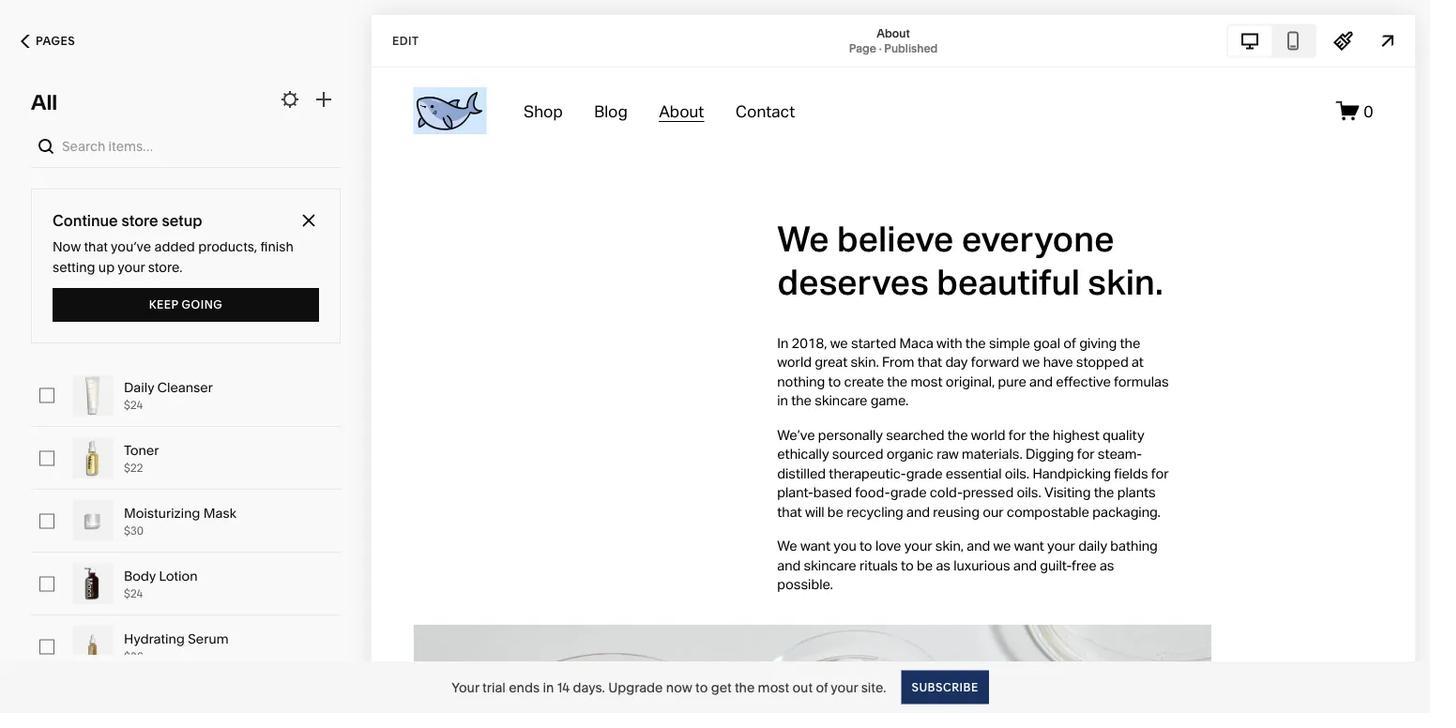 Task type: locate. For each thing, give the bounding box(es) containing it.
$24 inside body lotion $24
[[124, 587, 143, 601]]

continue store setup
[[53, 211, 202, 230]]

0 vertical spatial your
[[118, 260, 145, 276]]

site.
[[862, 680, 887, 696]]

serum
[[188, 631, 229, 647]]

$24 down daily
[[124, 398, 143, 412]]

$24
[[124, 398, 143, 412], [124, 587, 143, 601]]

moisturizing mask $30
[[124, 506, 236, 538]]

your down you've
[[118, 260, 145, 276]]

$36
[[124, 650, 144, 664]]

·
[[879, 41, 882, 55]]

your
[[452, 680, 479, 696]]

body
[[124, 568, 156, 584]]

finish
[[261, 239, 294, 255]]

$24 down body
[[124, 587, 143, 601]]

setup
[[162, 211, 202, 230]]

continue
[[53, 211, 118, 230]]

0 vertical spatial $24
[[124, 398, 143, 412]]

out
[[793, 680, 813, 696]]

1 vertical spatial your
[[831, 680, 858, 696]]

tab list
[[1229, 26, 1315, 56]]

Search items… text field
[[62, 126, 336, 167]]

2 $24 from the top
[[124, 587, 143, 601]]

0 horizontal spatial your
[[118, 260, 145, 276]]

products,
[[198, 239, 257, 255]]

ends
[[509, 680, 540, 696]]

about
[[877, 26, 910, 40]]

subscribe
[[912, 681, 979, 694]]

about page · published
[[849, 26, 938, 55]]

your
[[118, 260, 145, 276], [831, 680, 858, 696]]

hydrating
[[124, 631, 185, 647]]

up
[[98, 260, 115, 276]]

1 $24 from the top
[[124, 398, 143, 412]]

that
[[84, 239, 108, 255]]

days.
[[573, 680, 605, 696]]

row group
[[0, 364, 372, 713]]

keep
[[149, 298, 179, 312]]

of
[[816, 680, 828, 696]]

edit button
[[380, 23, 431, 58]]

toner
[[124, 443, 159, 459]]

1 vertical spatial $24
[[124, 587, 143, 601]]

$24 for body lotion
[[124, 587, 143, 601]]

added
[[154, 239, 195, 255]]

toner $22
[[124, 443, 159, 475]]

$24 inside daily cleanser $24
[[124, 398, 143, 412]]

your right of
[[831, 680, 858, 696]]

$24 for daily cleanser
[[124, 398, 143, 412]]

pages button
[[0, 21, 96, 62]]



Task type: vqa. For each thing, say whether or not it's contained in the screenshot.
your within the Now that you've added products, finish setting up your store.
yes



Task type: describe. For each thing, give the bounding box(es) containing it.
published
[[885, 41, 938, 55]]

setting
[[53, 260, 95, 276]]

subscribe button
[[902, 671, 989, 705]]

the
[[735, 680, 755, 696]]

store
[[121, 211, 158, 230]]

hydrating serum $36
[[124, 631, 229, 664]]

body lotion $24
[[124, 568, 198, 601]]

all
[[31, 90, 58, 115]]

going
[[182, 298, 223, 312]]

pages
[[36, 34, 75, 48]]

keep going button
[[53, 288, 319, 322]]

daily cleanser $24
[[124, 380, 213, 412]]

daily
[[124, 380, 154, 396]]

your inside now that you've added products, finish setting up your store.
[[118, 260, 145, 276]]

edit
[[392, 34, 419, 47]]

cleanser
[[157, 380, 213, 396]]

1 horizontal spatial your
[[831, 680, 858, 696]]

now
[[666, 680, 693, 696]]

in
[[543, 680, 554, 696]]

lotion
[[159, 568, 198, 584]]

page
[[849, 41, 877, 55]]

now that you've added products, finish setting up your store.
[[53, 239, 294, 276]]

row group containing daily cleanser
[[0, 364, 372, 713]]

get
[[711, 680, 732, 696]]

your trial ends in 14 days. upgrade now to get the most out of your site.
[[452, 680, 887, 696]]

trial
[[483, 680, 506, 696]]

to
[[696, 680, 708, 696]]

moisturizing
[[124, 506, 200, 521]]

$22
[[124, 461, 143, 475]]

you've
[[111, 239, 151, 255]]

keep going
[[149, 298, 223, 312]]

14
[[557, 680, 570, 696]]

$30
[[124, 524, 144, 538]]

upgrade
[[608, 680, 663, 696]]

store.
[[148, 260, 183, 276]]

now
[[53, 239, 81, 255]]

most
[[758, 680, 790, 696]]

mask
[[203, 506, 236, 521]]



